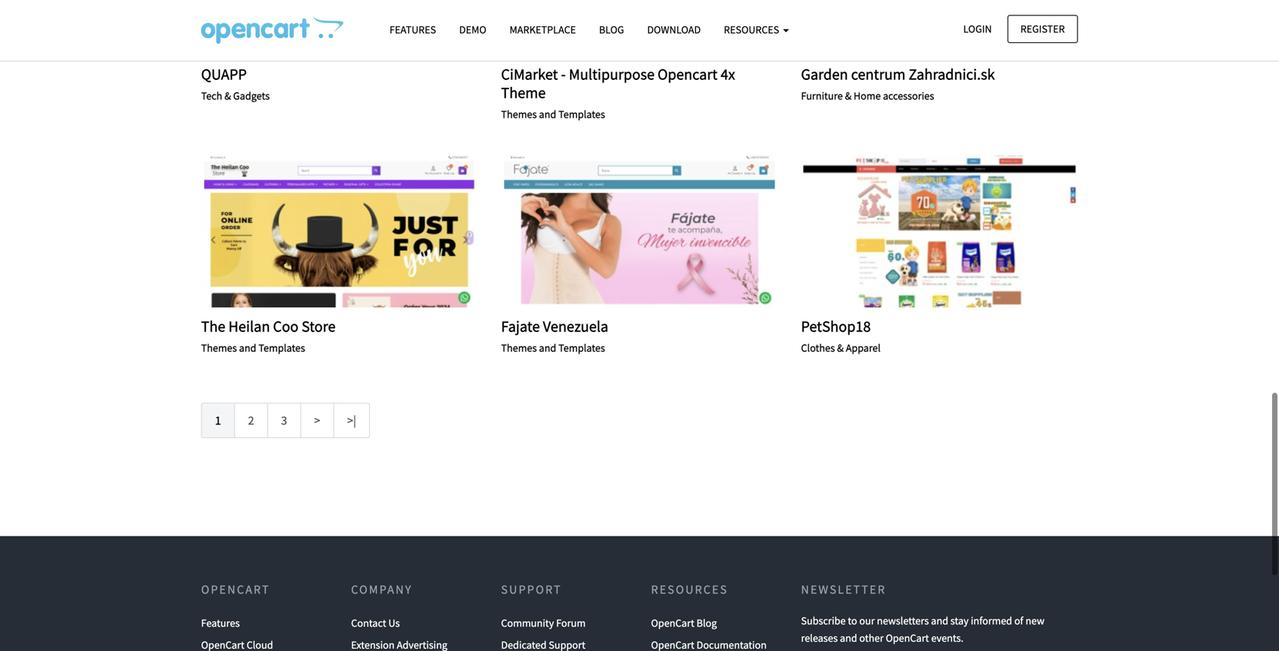 Task type: locate. For each thing, give the bounding box(es) containing it.
to
[[848, 614, 857, 628]]

project
[[330, 224, 382, 238], [630, 224, 682, 238], [930, 224, 982, 238]]

1 vertical spatial opencart
[[651, 617, 695, 631]]

tech
[[201, 89, 222, 103]]

0 vertical spatial features link
[[378, 16, 448, 43]]

2 view project link from the left
[[597, 222, 682, 239]]

1 horizontal spatial project
[[630, 224, 682, 238]]

>|
[[347, 413, 356, 428]]

quapp tech & gadgets
[[201, 65, 270, 103]]

and down to
[[840, 632, 857, 645]]

centrum
[[851, 65, 906, 84]]

1 horizontal spatial view project
[[597, 224, 682, 238]]

cimarket - multipurpose opencart 4x theme themes and templates
[[501, 65, 735, 121]]

1 horizontal spatial &
[[837, 341, 844, 355]]

2 horizontal spatial view project link
[[897, 222, 982, 239]]

> link
[[300, 403, 334, 438]]

the heilan coo store image
[[201, 154, 478, 308]]

0 horizontal spatial view project
[[297, 224, 382, 238]]

2 project from the left
[[630, 224, 682, 238]]

2 view project from the left
[[597, 224, 682, 238]]

0 vertical spatial opencart
[[201, 582, 270, 598]]

themes inside cimarket - multipurpose opencart 4x theme themes and templates
[[501, 107, 537, 121]]

our
[[860, 614, 875, 628]]

2
[[248, 413, 254, 428]]

& down petshop18
[[837, 341, 844, 355]]

1 vertical spatial features
[[201, 617, 240, 631]]

view project link
[[297, 222, 382, 239], [597, 222, 682, 239], [897, 222, 982, 239]]

2 horizontal spatial view
[[897, 224, 926, 238]]

coo
[[273, 317, 299, 336]]

4x
[[721, 65, 735, 84]]

0 horizontal spatial &
[[225, 89, 231, 103]]

&
[[225, 89, 231, 103], [845, 89, 852, 103], [837, 341, 844, 355]]

garden centrum zahradnici.sk furniture & home accessories
[[801, 65, 995, 103]]

0 vertical spatial blog
[[599, 23, 624, 37]]

zahradnici.sk
[[909, 65, 995, 84]]

1 view from the left
[[297, 224, 326, 238]]

themes down fajate
[[501, 341, 537, 355]]

opencart for opencart
[[201, 582, 270, 598]]

0 horizontal spatial opencart
[[201, 582, 270, 598]]

us
[[389, 617, 400, 631]]

2 view from the left
[[597, 224, 626, 238]]

templates down venezuela
[[559, 341, 605, 355]]

demo
[[459, 23, 487, 37]]

3 project from the left
[[930, 224, 982, 238]]

0 horizontal spatial view
[[297, 224, 326, 238]]

view
[[297, 224, 326, 238], [597, 224, 626, 238], [897, 224, 926, 238]]

opencart inside subscribe to our newsletters and stay informed of new releases and other opencart events.
[[886, 632, 929, 645]]

1 horizontal spatial blog
[[697, 617, 717, 631]]

0 horizontal spatial view project link
[[297, 222, 382, 239]]

1 horizontal spatial features link
[[378, 16, 448, 43]]

view project for petshop18
[[897, 224, 982, 238]]

and down heilan
[[239, 341, 256, 355]]

view project link for the heilan coo store
[[297, 222, 382, 239]]

cimarket - multipurpose opencart 4x theme image
[[501, 0, 778, 56]]

2 horizontal spatial opencart
[[886, 632, 929, 645]]

features link
[[378, 16, 448, 43], [201, 613, 240, 635]]

and
[[539, 107, 556, 121], [239, 341, 256, 355], [539, 341, 556, 355], [931, 614, 949, 628], [840, 632, 857, 645]]

view for petshop18
[[897, 224, 926, 238]]

blog
[[599, 23, 624, 37], [697, 617, 717, 631]]

view project
[[297, 224, 382, 238], [597, 224, 682, 238], [897, 224, 982, 238]]

resources
[[724, 23, 782, 37], [651, 582, 728, 598]]

1 view project from the left
[[297, 224, 382, 238]]

0 horizontal spatial blog
[[599, 23, 624, 37]]

-
[[561, 65, 566, 84]]

features
[[390, 23, 436, 37], [201, 617, 240, 631]]

forum
[[556, 617, 586, 631]]

& left home
[[845, 89, 852, 103]]

contact us link
[[351, 613, 400, 635]]

1 project from the left
[[330, 224, 382, 238]]

templates
[[559, 107, 605, 121], [259, 341, 305, 355], [559, 341, 605, 355]]

clothes
[[801, 341, 835, 355]]

>| link
[[333, 403, 370, 438]]

3 view from the left
[[897, 224, 926, 238]]

1 horizontal spatial opencart
[[651, 617, 695, 631]]

project for petshop18
[[930, 224, 982, 238]]

1 vertical spatial features link
[[201, 613, 240, 635]]

opencart inside "opencart blog" link
[[651, 617, 695, 631]]

& inside quapp tech & gadgets
[[225, 89, 231, 103]]

>
[[314, 413, 320, 428]]

and down fajate
[[539, 341, 556, 355]]

templates down 'coo'
[[259, 341, 305, 355]]

& inside petshop18 clothes & apparel
[[837, 341, 844, 355]]

1 view project link from the left
[[297, 222, 382, 239]]

opencart
[[201, 582, 270, 598], [651, 617, 695, 631], [886, 632, 929, 645]]

opencart - showcase image
[[201, 16, 344, 44]]

multipurpose
[[569, 65, 655, 84]]

templates inside the heilan coo store themes and templates
[[259, 341, 305, 355]]

releases
[[801, 632, 838, 645]]

templates down -
[[559, 107, 605, 121]]

marketplace link
[[498, 16, 588, 43]]

0 horizontal spatial features link
[[201, 613, 240, 635]]

& right tech
[[225, 89, 231, 103]]

newsletter
[[801, 582, 886, 598]]

download
[[647, 23, 701, 37]]

cimarket
[[501, 65, 558, 84]]

themes down the the
[[201, 341, 237, 355]]

contact us
[[351, 617, 400, 631]]

the heilan coo store themes and templates
[[201, 317, 336, 355]]

demo link
[[448, 16, 498, 43]]

and down theme
[[539, 107, 556, 121]]

and inside cimarket - multipurpose opencart 4x theme themes and templates
[[539, 107, 556, 121]]

themes
[[501, 107, 537, 121], [201, 341, 237, 355], [501, 341, 537, 355]]

the
[[201, 317, 225, 336]]

resources up 4x on the right of page
[[724, 23, 782, 37]]

3 view project from the left
[[897, 224, 982, 238]]

2 vertical spatial opencart
[[886, 632, 929, 645]]

fajate venezuela themes and templates
[[501, 317, 609, 355]]

home
[[854, 89, 881, 103]]

2 horizontal spatial view project
[[897, 224, 982, 238]]

petshop18
[[801, 317, 871, 336]]

themes inside the heilan coo store themes and templates
[[201, 341, 237, 355]]

0 horizontal spatial project
[[330, 224, 382, 238]]

petshop18 image
[[801, 154, 1078, 308]]

company
[[351, 582, 413, 598]]

of
[[1015, 614, 1024, 628]]

0 vertical spatial features
[[390, 23, 436, 37]]

2 horizontal spatial project
[[930, 224, 982, 238]]

subscribe
[[801, 614, 846, 628]]

1 horizontal spatial view project link
[[597, 222, 682, 239]]

3 link
[[267, 403, 301, 438]]

themes inside fajate venezuela themes and templates
[[501, 341, 537, 355]]

themes down theme
[[501, 107, 537, 121]]

apparel
[[846, 341, 881, 355]]

3 view project link from the left
[[897, 222, 982, 239]]

2 horizontal spatial &
[[845, 89, 852, 103]]

1 horizontal spatial view
[[597, 224, 626, 238]]

download link
[[636, 16, 713, 43]]

fajate
[[501, 317, 540, 336]]

resources up opencart blog
[[651, 582, 728, 598]]

quapp
[[201, 65, 247, 84]]

informed
[[971, 614, 1013, 628]]

view project for the heilan coo store
[[297, 224, 382, 238]]



Task type: describe. For each thing, give the bounding box(es) containing it.
opencart blog
[[651, 617, 717, 631]]

community forum
[[501, 617, 586, 631]]

2 link
[[234, 403, 268, 438]]

accessories
[[883, 89, 934, 103]]

view project link for petshop18
[[897, 222, 982, 239]]

community
[[501, 617, 554, 631]]

view project link for fajate venezuela
[[597, 222, 682, 239]]

and up events.
[[931, 614, 949, 628]]

stay
[[951, 614, 969, 628]]

register link
[[1008, 15, 1078, 43]]

contact
[[351, 617, 386, 631]]

and inside the heilan coo store themes and templates
[[239, 341, 256, 355]]

events.
[[931, 632, 964, 645]]

& for petshop18
[[837, 341, 844, 355]]

furniture
[[801, 89, 843, 103]]

community forum link
[[501, 613, 586, 635]]

& inside garden centrum zahradnici.sk furniture & home accessories
[[845, 89, 852, 103]]

blog link
[[588, 16, 636, 43]]

opencart for opencart blog
[[651, 617, 695, 631]]

fajate venezuela image
[[501, 154, 778, 308]]

garden centrum zahradnici.sk image
[[801, 0, 1078, 56]]

theme
[[501, 83, 546, 102]]

view project for fajate venezuela
[[597, 224, 682, 238]]

subscribe to our newsletters and stay informed of new releases and other opencart events.
[[801, 614, 1045, 645]]

0 vertical spatial resources
[[724, 23, 782, 37]]

project for the heilan coo store
[[330, 224, 382, 238]]

quapp image
[[201, 0, 478, 56]]

view for the heilan coo store
[[297, 224, 326, 238]]

templates inside cimarket - multipurpose opencart 4x theme themes and templates
[[559, 107, 605, 121]]

marketplace
[[510, 23, 576, 37]]

project for fajate venezuela
[[630, 224, 682, 238]]

1 vertical spatial blog
[[697, 617, 717, 631]]

newsletters
[[877, 614, 929, 628]]

& for quapp
[[225, 89, 231, 103]]

templates inside fajate venezuela themes and templates
[[559, 341, 605, 355]]

1 vertical spatial resources
[[651, 582, 728, 598]]

1 horizontal spatial features
[[390, 23, 436, 37]]

1
[[215, 413, 221, 428]]

register
[[1021, 22, 1065, 36]]

3
[[281, 413, 287, 428]]

support
[[501, 582, 562, 598]]

store
[[302, 317, 336, 336]]

other
[[860, 632, 884, 645]]

login link
[[951, 15, 1005, 43]]

petshop18 clothes & apparel
[[801, 317, 881, 355]]

venezuela
[[543, 317, 609, 336]]

heilan
[[229, 317, 270, 336]]

and inside fajate venezuela themes and templates
[[539, 341, 556, 355]]

garden
[[801, 65, 848, 84]]

login
[[964, 22, 992, 36]]

opencart
[[658, 65, 718, 84]]

0 horizontal spatial features
[[201, 617, 240, 631]]

view for fajate venezuela
[[597, 224, 626, 238]]

opencart blog link
[[651, 613, 717, 635]]

new
[[1026, 614, 1045, 628]]

resources link
[[713, 16, 801, 43]]

gadgets
[[233, 89, 270, 103]]



Task type: vqa. For each thing, say whether or not it's contained in the screenshot.
Subtotal,
no



